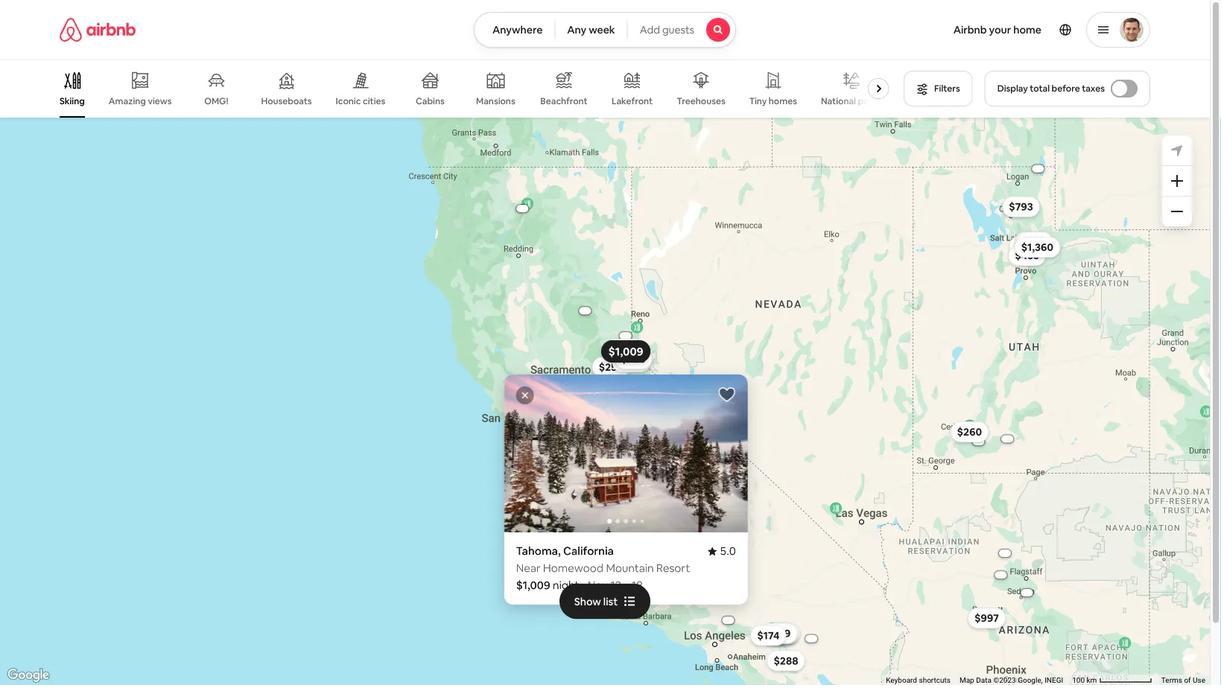 Task type: locate. For each thing, give the bounding box(es) containing it.
$1,360
[[1021, 241, 1054, 254]]

$420
[[613, 343, 638, 356]]

mansions
[[476, 95, 515, 107]]

homes
[[769, 95, 797, 107]]

$144 button
[[760, 624, 797, 644]]

$182
[[1023, 236, 1046, 249]]

100
[[1072, 676, 1085, 685]]

home
[[1013, 23, 1042, 37]]

$849
[[619, 355, 644, 369]]

add
[[640, 23, 660, 37]]

·
[[583, 578, 585, 593]]

group
[[60, 60, 895, 118], [504, 375, 991, 533]]

lakefront
[[612, 95, 653, 107]]

of
[[1184, 676, 1191, 685]]

iconic cities
[[336, 95, 385, 107]]

0 vertical spatial group
[[60, 60, 895, 118]]

$1,009 inside '$1,009 $205'
[[608, 344, 643, 359]]

$325 button
[[1014, 232, 1052, 252]]

$793
[[1009, 200, 1033, 214]]

add guests button
[[627, 12, 736, 48]]

anywhere
[[492, 23, 543, 37]]

$455
[[1015, 249, 1039, 262]]

display
[[997, 83, 1028, 94]]

zoom out image
[[1171, 206, 1183, 218]]

total
[[1030, 83, 1050, 94]]

$153 button
[[764, 623, 800, 644]]

views
[[148, 95, 172, 107]]

your
[[989, 23, 1011, 37]]

$1,360 button
[[1015, 237, 1060, 258]]

None search field
[[474, 12, 736, 48]]

keyboard shortcuts
[[886, 676, 951, 685]]

amazing
[[109, 95, 146, 107]]

$409
[[1016, 240, 1041, 253]]

taxes
[[1082, 83, 1105, 94]]

$288
[[774, 654, 798, 668]]

cities
[[363, 95, 385, 107]]

google image
[[4, 666, 53, 685]]

treehouses
[[677, 95, 726, 107]]

parks
[[858, 95, 881, 107]]

map
[[960, 676, 974, 685]]

keyboard shortcuts button
[[886, 675, 951, 685]]

nov
[[588, 578, 608, 593]]

$205
[[621, 352, 645, 366]]

filters
[[934, 83, 960, 94]]

filters button
[[904, 71, 973, 107]]

100 km button
[[1068, 675, 1157, 685]]

1 vertical spatial group
[[504, 375, 991, 533]]

$246
[[1022, 235, 1046, 249]]

terms
[[1161, 676, 1182, 685]]

$250 button
[[592, 357, 630, 378]]

google map
showing 80 stays. region
[[0, 118, 1212, 685]]

$174 button
[[751, 625, 786, 646]]

$144
[[767, 627, 790, 641]]

$420 button
[[606, 339, 644, 360]]

$1,009 inside tahoma, california near homewood mountain resort $1,009 night · nov 13 – 18
[[516, 578, 550, 593]]

0 horizontal spatial $1,009
[[516, 578, 550, 593]]

–
[[624, 578, 629, 593]]

close image
[[521, 391, 529, 400]]

tahoma,
[[516, 544, 561, 559]]

$174
[[757, 629, 780, 643]]

$153
[[771, 627, 793, 640]]

1 horizontal spatial $1,009
[[608, 344, 643, 359]]

tiny homes
[[749, 95, 797, 107]]

airbnb
[[953, 23, 987, 37]]

before
[[1052, 83, 1080, 94]]

iconic
[[336, 95, 361, 107]]

cabins
[[416, 95, 445, 107]]

display total before taxes
[[997, 83, 1105, 94]]

$1,009
[[608, 344, 643, 359], [516, 578, 550, 593]]

1 vertical spatial $1,009
[[516, 578, 550, 593]]

$288 button
[[767, 651, 805, 672]]

use
[[1193, 676, 1205, 685]]

100 km
[[1072, 676, 1099, 685]]

any week
[[567, 23, 615, 37]]

terms of use
[[1161, 676, 1205, 685]]

any week button
[[555, 12, 628, 48]]

13
[[610, 578, 621, 593]]

0 vertical spatial $1,009
[[608, 344, 643, 359]]

group inside google map
showing 80 stays. "region"
[[504, 375, 991, 533]]

week
[[589, 23, 615, 37]]

©2023
[[993, 676, 1016, 685]]

beachfront
[[540, 95, 588, 107]]

zoom in image
[[1171, 175, 1183, 187]]

18
[[632, 578, 643, 593]]



Task type: vqa. For each thing, say whether or not it's contained in the screenshot.
keyboard shortcuts
yes



Task type: describe. For each thing, give the bounding box(es) containing it.
group containing amazing views
[[60, 60, 895, 118]]

$1,009 button
[[601, 340, 651, 363]]

$250
[[599, 361, 623, 374]]

$997
[[975, 612, 999, 625]]

keyboard
[[886, 676, 917, 685]]

any
[[567, 23, 587, 37]]

profile element
[[754, 0, 1150, 60]]

tahoma, california near homewood mountain resort $1,009 night · nov 13 – 18
[[516, 544, 690, 593]]

airbnb your home
[[953, 23, 1042, 37]]

near
[[516, 561, 541, 576]]

california
[[563, 544, 614, 559]]

show list
[[574, 595, 618, 608]]

$172 button
[[762, 624, 798, 645]]

anywhere button
[[474, 12, 555, 48]]

show list button
[[559, 584, 651, 620]]

$260
[[957, 425, 982, 439]]

$997 button
[[968, 608, 1006, 629]]

km
[[1087, 676, 1097, 685]]

terms of use link
[[1161, 676, 1205, 685]]

$455 button
[[1008, 245, 1046, 266]]

mountain
[[606, 561, 654, 576]]

none search field containing anywhere
[[474, 12, 736, 48]]

$159
[[768, 627, 791, 640]]

google,
[[1018, 676, 1043, 685]]

amazing views
[[109, 95, 172, 107]]

$205 button
[[614, 349, 652, 369]]

$172
[[769, 628, 792, 641]]

$182 button
[[1016, 232, 1053, 253]]

resort
[[656, 561, 690, 576]]

$409 button
[[1009, 236, 1048, 257]]

airbnb your home link
[[944, 14, 1051, 45]]

$246 button
[[1015, 232, 1053, 252]]

show
[[574, 595, 601, 608]]

$793 button
[[1002, 196, 1040, 217]]

guests
[[662, 23, 694, 37]]

5.0
[[720, 544, 736, 559]]

inegi
[[1045, 676, 1063, 685]]

tiny
[[749, 95, 767, 107]]

night
[[553, 578, 579, 593]]

national
[[821, 95, 856, 107]]

$420 $250
[[599, 343, 638, 374]]

homewood
[[543, 561, 604, 576]]

$159 button
[[761, 623, 797, 644]]

$260 button
[[950, 422, 989, 443]]

$849 button
[[612, 352, 651, 373]]

skiing
[[60, 95, 85, 107]]

$1,009 $205
[[608, 344, 645, 366]]

map data ©2023 google, inegi
[[960, 676, 1063, 685]]

add to wishlist image
[[718, 386, 736, 404]]

$325
[[1021, 235, 1045, 249]]

5.0 out of 5 average rating image
[[708, 544, 736, 559]]

shortcuts
[[919, 676, 951, 685]]

national parks
[[821, 95, 881, 107]]

data
[[976, 676, 992, 685]]

houseboats
[[261, 95, 312, 107]]

list
[[603, 595, 618, 608]]



